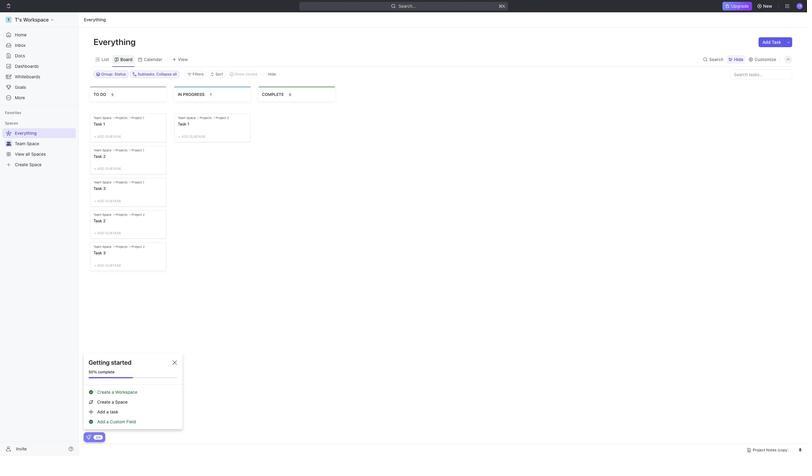 Task type: describe. For each thing, give the bounding box(es) containing it.
hide inside button
[[268, 72, 276, 77]]

task
[[110, 410, 118, 415]]

everything inside 'sidebar' "navigation"
[[15, 131, 37, 136]]

complete
[[98, 370, 115, 375]]

hide button
[[727, 55, 746, 64]]

space up task 1
[[187, 116, 196, 120]]

space down view all spaces "link"
[[29, 162, 42, 167]]

view all spaces link
[[2, 149, 75, 159]]

onboarding checklist button element
[[86, 435, 91, 440]]

team space up the '‎task 2'
[[94, 148, 112, 152]]

dashboards
[[15, 64, 39, 69]]

new
[[764, 3, 773, 9]]

0 horizontal spatial everything link
[[2, 128, 75, 138]]

‎task 1
[[94, 122, 105, 127]]

dashboards link
[[2, 61, 76, 71]]

add a custom field
[[97, 420, 136, 425]]

progress
[[183, 92, 205, 97]]

2/4
[[96, 436, 101, 440]]

in
[[178, 92, 182, 97]]

view for view all spaces
[[15, 152, 24, 157]]

goals
[[15, 85, 26, 90]]

getting started
[[89, 359, 132, 367]]

team space down task 2
[[94, 245, 112, 249]]

started
[[111, 359, 132, 367]]

⌘k
[[499, 3, 506, 9]]

in progress
[[178, 92, 205, 97]]

team up task 1
[[178, 116, 186, 120]]

5
[[111, 92, 114, 97]]

a for workspace
[[112, 390, 114, 395]]

whiteboards link
[[2, 72, 76, 82]]

project 2 for task 1
[[216, 116, 229, 120]]

more button
[[2, 93, 76, 103]]

hide button
[[266, 71, 279, 78]]

getting
[[89, 359, 110, 367]]

t's workspace, , element
[[6, 17, 12, 23]]

tree inside 'sidebar' "navigation"
[[2, 128, 76, 170]]

a for space
[[112, 400, 114, 405]]

2 for task 1
[[227, 116, 229, 120]]

filters
[[193, 72, 204, 77]]

search...
[[399, 3, 416, 9]]

view all spaces
[[15, 152, 46, 157]]

to do
[[94, 92, 106, 97]]

upgrade
[[732, 3, 749, 9]]

create space link
[[2, 160, 75, 170]]

‎task 2
[[94, 154, 106, 159]]

50%
[[89, 370, 97, 375]]

team up task 2
[[94, 213, 101, 217]]

to
[[94, 92, 99, 97]]

task 3 for project 2
[[94, 251, 106, 256]]

‎task for ‎task 2
[[94, 154, 102, 159]]

user group image
[[6, 142, 11, 146]]

whiteboards
[[15, 74, 40, 79]]

create a space
[[97, 400, 128, 405]]

task inside 'button'
[[772, 40, 782, 45]]

team space down the '‎task 2'
[[94, 181, 112, 184]]

favorites
[[5, 111, 21, 115]]

filters button
[[185, 71, 207, 78]]

group: status
[[101, 72, 126, 77]]

space down task 2
[[102, 245, 112, 249]]

project 1 for task 3
[[132, 181, 144, 184]]

custom
[[110, 420, 125, 425]]

hide inside dropdown button
[[734, 57, 744, 62]]

customize
[[755, 57, 777, 62]]

subtasks: collapse all
[[138, 72, 177, 77]]

close image
[[173, 361, 177, 365]]

task 1
[[178, 122, 189, 127]]

search button
[[702, 55, 726, 64]]

show
[[235, 72, 245, 77]]

create for create a workspace
[[97, 390, 111, 395]]

calendar link
[[143, 55, 162, 64]]

calendar
[[144, 57, 162, 62]]

space up ‎task 1
[[102, 116, 112, 120]]

team up the '‎task 2'
[[94, 148, 101, 152]]

t's
[[15, 17, 22, 23]]

t
[[7, 17, 10, 22]]

task 3 for project 1
[[94, 186, 106, 191]]

tb
[[798, 4, 802, 8]]

team space up ‎task 1
[[94, 116, 112, 120]]

2 for task 2
[[143, 213, 145, 217]]

create a workspace
[[97, 390, 137, 395]]

list
[[102, 57, 109, 62]]

tb button
[[795, 1, 805, 11]]

board
[[120, 57, 133, 62]]

create for create space
[[15, 162, 28, 167]]

team space link
[[15, 139, 75, 149]]

3 for project 1
[[103, 186, 106, 191]]

project 2 for task 2
[[132, 213, 145, 217]]

team down task 2
[[94, 245, 101, 249]]

a for task
[[106, 410, 109, 415]]

customize button
[[747, 55, 779, 64]]

project 2 for task 3
[[132, 245, 145, 249]]

complete
[[262, 92, 284, 97]]

add task
[[763, 40, 782, 45]]

home link
[[2, 30, 76, 40]]

add inside 'button'
[[763, 40, 771, 45]]

2 for task 3
[[143, 245, 145, 249]]



Task type: locate. For each thing, give the bounding box(es) containing it.
1 vertical spatial all
[[26, 152, 30, 157]]

a up task
[[112, 400, 114, 405]]

all inside view all spaces "link"
[[26, 152, 30, 157]]

view
[[178, 57, 188, 62], [15, 152, 24, 157]]

create up create a space
[[97, 390, 111, 395]]

view inside button
[[178, 57, 188, 62]]

add a task
[[97, 410, 118, 415]]

2 vertical spatial project 1
[[132, 181, 144, 184]]

2 task 3 from the top
[[94, 251, 106, 256]]

projects
[[116, 116, 128, 120], [200, 116, 212, 120], [116, 148, 128, 152], [116, 181, 128, 184], [116, 213, 128, 217], [116, 245, 128, 249]]

t's workspace
[[15, 17, 49, 23]]

create up add a task
[[97, 400, 111, 405]]

1 vertical spatial workspace
[[115, 390, 137, 395]]

space up task 2
[[102, 213, 112, 217]]

2 ‎task from the top
[[94, 154, 102, 159]]

1 vertical spatial spaces
[[31, 152, 46, 157]]

2 vertical spatial create
[[97, 400, 111, 405]]

team up ‎task 1
[[94, 116, 101, 120]]

task
[[772, 40, 782, 45], [178, 122, 186, 127], [94, 186, 102, 191], [94, 219, 102, 224], [94, 251, 102, 256]]

tree containing everything
[[2, 128, 76, 170]]

view up filters 'dropdown button' at the top of the page
[[178, 57, 188, 62]]

0 vertical spatial project 2
[[216, 116, 229, 120]]

space up the '‎task 2'
[[102, 148, 112, 152]]

0 vertical spatial view
[[178, 57, 188, 62]]

1 horizontal spatial hide
[[734, 57, 744, 62]]

0 vertical spatial project 1
[[132, 116, 144, 120]]

1 vertical spatial ‎task
[[94, 154, 102, 159]]

0 vertical spatial everything
[[84, 17, 106, 22]]

a for custom
[[106, 420, 109, 425]]

a up create a space
[[112, 390, 114, 395]]

invite
[[16, 447, 27, 452]]

sort button
[[208, 71, 226, 78]]

1 ‎task from the top
[[94, 122, 102, 127]]

50% complete
[[89, 370, 115, 375]]

team space
[[94, 116, 112, 120], [178, 116, 196, 120], [15, 141, 39, 146], [94, 148, 112, 152], [94, 181, 112, 184], [94, 213, 112, 217], [94, 245, 112, 249]]

space down the '‎task 2'
[[102, 181, 112, 184]]

workspace up home link
[[23, 17, 49, 23]]

workspace
[[23, 17, 49, 23], [115, 390, 137, 395]]

space down create a workspace
[[115, 400, 128, 405]]

a down add a task
[[106, 420, 109, 425]]

2 project 1 from the top
[[132, 148, 144, 152]]

view for view
[[178, 57, 188, 62]]

0 vertical spatial spaces
[[5, 121, 18, 126]]

0 vertical spatial ‎task
[[94, 122, 102, 127]]

task 3
[[94, 186, 106, 191], [94, 251, 106, 256]]

favorites button
[[2, 109, 24, 117]]

subtask
[[106, 135, 121, 139], [190, 135, 206, 139], [106, 167, 121, 171], [106, 199, 121, 203], [106, 231, 121, 235], [106, 264, 121, 268]]

create space
[[15, 162, 42, 167]]

1
[[210, 92, 212, 97], [143, 116, 144, 120], [103, 122, 105, 127], [188, 122, 189, 127], [143, 148, 144, 152], [143, 181, 144, 184]]

1 vertical spatial hide
[[268, 72, 276, 77]]

0 vertical spatial hide
[[734, 57, 744, 62]]

1 project 1 from the top
[[132, 116, 144, 120]]

docs link
[[2, 51, 76, 61]]

hide
[[734, 57, 744, 62], [268, 72, 276, 77]]

inbox
[[15, 43, 26, 48]]

status
[[114, 72, 126, 77]]

all up create space
[[26, 152, 30, 157]]

0 vertical spatial create
[[15, 162, 28, 167]]

project 1 for ‎task 1
[[132, 116, 144, 120]]

new button
[[755, 1, 776, 11]]

hide right search
[[734, 57, 744, 62]]

0 horizontal spatial workspace
[[23, 17, 49, 23]]

+
[[94, 135, 96, 139], [179, 135, 181, 139], [94, 167, 96, 171], [94, 199, 96, 203], [94, 231, 96, 235], [94, 264, 96, 268]]

group:
[[101, 72, 113, 77]]

field
[[127, 420, 136, 425]]

upgrade link
[[723, 2, 753, 11]]

tree
[[2, 128, 76, 170]]

project
[[132, 116, 142, 120], [216, 116, 226, 120], [132, 148, 142, 152], [132, 181, 142, 184], [132, 213, 142, 217], [132, 245, 142, 249]]

0 horizontal spatial spaces
[[5, 121, 18, 126]]

1 horizontal spatial all
[[173, 72, 177, 77]]

create down 'view all spaces'
[[15, 162, 28, 167]]

onboarding checklist button image
[[86, 435, 91, 440]]

list link
[[100, 55, 109, 64]]

0 horizontal spatial all
[[26, 152, 30, 157]]

team
[[94, 116, 101, 120], [178, 116, 186, 120], [15, 141, 26, 146], [94, 148, 101, 152], [94, 181, 101, 184], [94, 213, 101, 217], [94, 245, 101, 249]]

Search tasks... text field
[[731, 70, 792, 79]]

docs
[[15, 53, 25, 58]]

a
[[112, 390, 114, 395], [112, 400, 114, 405], [106, 410, 109, 415], [106, 420, 109, 425]]

spaces inside "link"
[[31, 152, 46, 157]]

1 vertical spatial everything link
[[2, 128, 75, 138]]

2 vertical spatial project 2
[[132, 245, 145, 249]]

2
[[227, 116, 229, 120], [103, 154, 106, 159], [143, 213, 145, 217], [103, 219, 106, 224], [143, 245, 145, 249]]

search
[[710, 57, 724, 62]]

goals link
[[2, 82, 76, 92]]

2 3 from the top
[[103, 251, 106, 256]]

add task button
[[759, 37, 785, 47]]

do
[[100, 92, 106, 97]]

spaces
[[5, 121, 18, 126], [31, 152, 46, 157]]

‎task
[[94, 122, 102, 127], [94, 154, 102, 159]]

space up 'view all spaces'
[[27, 141, 39, 146]]

project 1
[[132, 116, 144, 120], [132, 148, 144, 152], [132, 181, 144, 184]]

hide up complete on the left top
[[268, 72, 276, 77]]

0 vertical spatial 3
[[103, 186, 106, 191]]

sidebar navigation
[[0, 12, 80, 457]]

create
[[15, 162, 28, 167], [97, 390, 111, 395], [97, 400, 111, 405]]

view button
[[170, 52, 190, 67]]

0 vertical spatial workspace
[[23, 17, 49, 23]]

spaces up create space link
[[31, 152, 46, 157]]

1 vertical spatial view
[[15, 152, 24, 157]]

3 project 1 from the top
[[132, 181, 144, 184]]

space
[[102, 116, 112, 120], [187, 116, 196, 120], [27, 141, 39, 146], [102, 148, 112, 152], [29, 162, 42, 167], [102, 181, 112, 184], [102, 213, 112, 217], [102, 245, 112, 249], [115, 400, 128, 405]]

0 vertical spatial task 3
[[94, 186, 106, 191]]

0 vertical spatial everything link
[[82, 16, 107, 23]]

0 horizontal spatial view
[[15, 152, 24, 157]]

all right collapse
[[173, 72, 177, 77]]

create inside create space link
[[15, 162, 28, 167]]

show closed button
[[227, 71, 260, 78]]

view button
[[170, 55, 190, 64]]

1 vertical spatial task 3
[[94, 251, 106, 256]]

team space up 'view all spaces'
[[15, 141, 39, 146]]

1 task 3 from the top
[[94, 186, 106, 191]]

1 vertical spatial 3
[[103, 251, 106, 256]]

home
[[15, 32, 27, 37]]

view up create space
[[15, 152, 24, 157]]

all
[[173, 72, 177, 77], [26, 152, 30, 157]]

collapse
[[156, 72, 172, 77]]

add
[[763, 40, 771, 45], [97, 135, 105, 139], [182, 135, 189, 139], [97, 167, 105, 171], [97, 199, 105, 203], [97, 231, 105, 235], [97, 264, 105, 268], [97, 410, 105, 415], [97, 420, 105, 425]]

show closed
[[235, 72, 258, 77]]

1 vertical spatial project 2
[[132, 213, 145, 217]]

team space up task 2
[[94, 213, 112, 217]]

view inside "link"
[[15, 152, 24, 157]]

team down the '‎task 2'
[[94, 181, 101, 184]]

closed
[[246, 72, 258, 77]]

1 horizontal spatial everything link
[[82, 16, 107, 23]]

more
[[15, 95, 25, 100]]

team right the user group image
[[15, 141, 26, 146]]

workspace up create a space
[[115, 390, 137, 395]]

workspace inside 'sidebar' "navigation"
[[23, 17, 49, 23]]

0 horizontal spatial hide
[[268, 72, 276, 77]]

1 horizontal spatial view
[[178, 57, 188, 62]]

inbox link
[[2, 40, 76, 50]]

a left task
[[106, 410, 109, 415]]

1 vertical spatial create
[[97, 390, 111, 395]]

0 vertical spatial all
[[173, 72, 177, 77]]

team space up task 1
[[178, 116, 196, 120]]

1 horizontal spatial workspace
[[115, 390, 137, 395]]

1 vertical spatial everything
[[94, 37, 138, 47]]

team inside 'sidebar' "navigation"
[[15, 141, 26, 146]]

create for create a space
[[97, 400, 111, 405]]

‎task for ‎task 1
[[94, 122, 102, 127]]

project 1 for ‎task 2
[[132, 148, 144, 152]]

everything link
[[82, 16, 107, 23], [2, 128, 75, 138]]

board link
[[119, 55, 133, 64]]

subtasks:
[[138, 72, 155, 77]]

2 vertical spatial everything
[[15, 131, 37, 136]]

0
[[289, 92, 291, 97]]

team space inside 'sidebar' "navigation"
[[15, 141, 39, 146]]

1 vertical spatial project 1
[[132, 148, 144, 152]]

task 2
[[94, 219, 106, 224]]

sort
[[216, 72, 223, 77]]

1 horizontal spatial spaces
[[31, 152, 46, 157]]

1 3 from the top
[[103, 186, 106, 191]]

3 for project 2
[[103, 251, 106, 256]]

spaces down the "favorites" button
[[5, 121, 18, 126]]



Task type: vqa. For each thing, say whether or not it's contained in the screenshot.
the rightmost the 'Teams'
no



